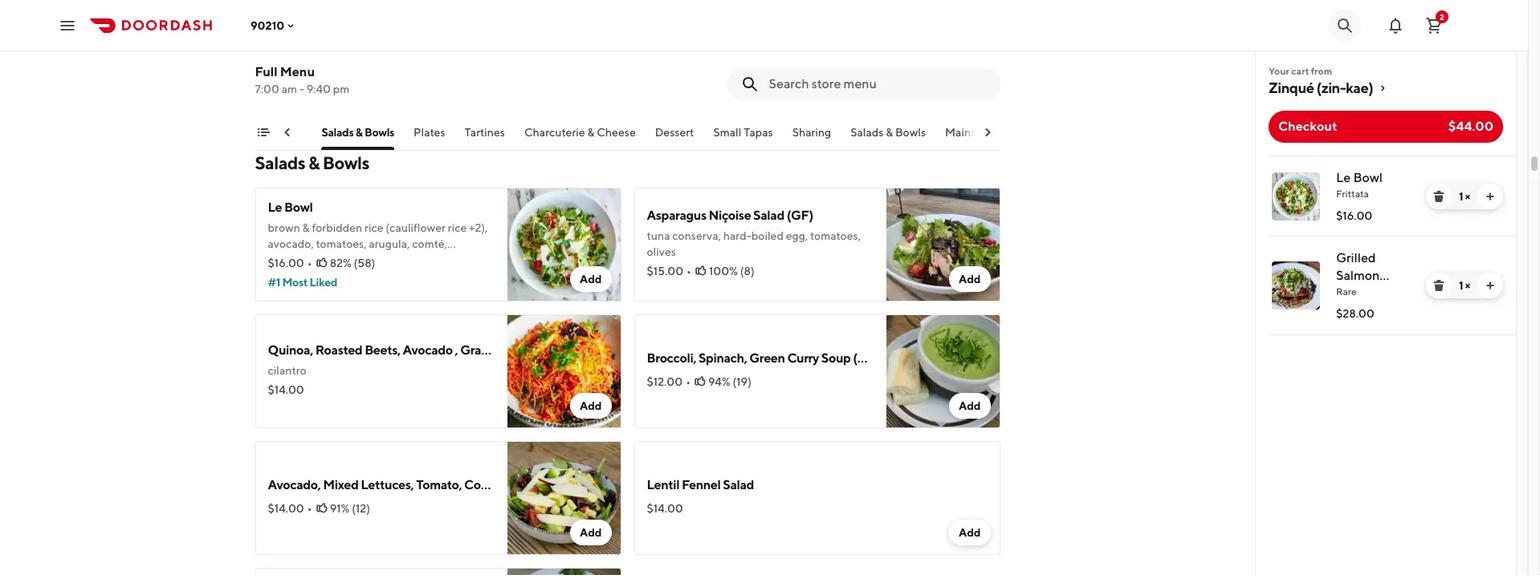 Task type: locate. For each thing, give the bounding box(es) containing it.
salad up "boiled"
[[753, 208, 785, 223]]

tomatoes, right egg,
[[810, 230, 861, 243]]

1 horizontal spatial bowl
[[1354, 170, 1383, 186]]

$16.00 inside fried chicken sandwich pickles, cole slaw, sriracha mayo - brioche bun $16.00
[[268, 69, 304, 82]]

× left add one to cart image
[[1465, 190, 1471, 203]]

rice left "+2),"
[[448, 222, 467, 235]]

1 vertical spatial bowl
[[284, 200, 313, 215]]

salmon
[[1336, 268, 1380, 283]]

1 × for grilled salmon plate (gf)
[[1459, 279, 1471, 292]]

1 1 from the top
[[1459, 190, 1463, 203]]

avocado,
[[268, 478, 321, 493]]

0 horizontal spatial -
[[300, 83, 304, 96]]

tartines button
[[465, 124, 505, 150]]

94%
[[708, 376, 731, 389]]

1 for grilled salmon plate (gf)
[[1459, 279, 1463, 292]]

sharing
[[792, 126, 831, 139]]

2 horizontal spatial salads
[[851, 126, 884, 139]]

(gf) down salmon at the right top of the page
[[1370, 286, 1397, 301]]

& left the "cheese"
[[587, 126, 595, 139]]

& inside "button"
[[587, 126, 595, 139]]

× left add one to cart icon
[[1465, 279, 1471, 292]]

& left plates
[[356, 126, 363, 139]]

0 horizontal spatial tomatoes,
[[316, 238, 367, 251]]

2 vertical spatial (gf)
[[853, 351, 880, 366]]

add
[[580, 273, 602, 286], [959, 273, 981, 286], [580, 400, 602, 413], [959, 400, 981, 413], [580, 527, 602, 540], [959, 527, 981, 540]]

full
[[255, 64, 278, 80]]

1 horizontal spatial tomatoes,
[[810, 230, 861, 243]]

& down item search "search box"
[[886, 126, 893, 139]]

$14.00 •
[[268, 503, 312, 516]]

1 left add one to cart icon
[[1459, 279, 1463, 292]]

$16.00 up am
[[268, 69, 304, 82]]

$14.00 down the avocado,
[[268, 503, 304, 516]]

& right brown
[[302, 222, 310, 235]]

1 vertical spatial -
[[300, 83, 304, 96]]

sriracha inside fried chicken sandwich pickles, cole slaw, sriracha mayo - brioche bun $16.00
[[361, 34, 401, 47]]

rice up arugula,
[[365, 222, 384, 235]]

plates button
[[414, 124, 445, 150]]

1 × left add one to cart icon
[[1459, 279, 1471, 292]]

1 horizontal spatial le
[[1336, 170, 1351, 186]]

dessert button
[[655, 124, 694, 150]]

$16.00 down frittata
[[1336, 210, 1373, 222]]

boiled
[[752, 230, 784, 243]]

2 horizontal spatial (gf)
[[1370, 286, 1397, 301]]

beets,
[[365, 343, 401, 358]]

$14.00 down cilantro
[[268, 384, 304, 397]]

•
[[307, 257, 312, 270], [687, 265, 691, 278], [686, 376, 691, 389], [307, 503, 312, 516]]

conserva,
[[672, 230, 721, 243]]

1 vertical spatial (gf)
[[1370, 286, 1397, 301]]

- right mayo
[[434, 34, 438, 47]]

charcuterie
[[524, 126, 585, 139]]

zinqué
[[1269, 80, 1314, 96]]

0 horizontal spatial bowl
[[284, 200, 313, 215]]

2 1 from the top
[[1459, 279, 1463, 292]]

0 horizontal spatial (gf)
[[787, 208, 813, 223]]

• up #1 most liked
[[307, 257, 312, 270]]

1 horizontal spatial rice
[[448, 222, 467, 235]]

liked
[[310, 276, 337, 289]]

• for $15.00 •
[[687, 265, 691, 278]]

grated
[[460, 343, 500, 358]]

list
[[1256, 156, 1516, 336]]

$14.00 down lentil
[[647, 503, 683, 516]]

1 vertical spatial 1 ×
[[1459, 279, 1471, 292]]

remove item from cart image for le bowl
[[1433, 190, 1446, 203]]

salads & bowls
[[322, 126, 394, 139], [851, 126, 926, 139], [255, 153, 369, 173]]

(gf) up egg,
[[787, 208, 813, 223]]

0 horizontal spatial le bowl image
[[507, 188, 621, 302]]

82% (58)
[[330, 257, 375, 270]]

full menu 7:00 am - 9:40 pm
[[255, 64, 350, 96]]

plate
[[1336, 286, 1367, 301]]

$14.00 for $14.00
[[647, 503, 683, 516]]

2 1 × from the top
[[1459, 279, 1471, 292]]

1 horizontal spatial (gf)
[[853, 351, 880, 366]]

94% (19)
[[708, 376, 752, 389]]

tapas
[[744, 126, 773, 139]]

your cart from
[[1269, 65, 1332, 77]]

bowl inside le bowl brown & forbidden rice (cauliflower rice +2), avocado, tomatoes, arugula, comté, parmesan, sriracha mayo, chicken or frittata
[[284, 200, 313, 215]]

le bowl image
[[1272, 173, 1320, 221], [507, 188, 621, 302]]

salad
[[753, 208, 785, 223], [547, 343, 578, 358], [505, 478, 537, 493], [723, 478, 754, 493]]

$12.00
[[647, 376, 683, 389]]

avocado, mixed lettuces, tomato, comté salad (v, gf) image
[[507, 442, 621, 556]]

bowls up the forbidden
[[323, 153, 369, 173]]

bowls left plates
[[365, 126, 394, 139]]

soup
[[821, 351, 851, 366]]

90210 button
[[251, 19, 297, 32]]

2 × from the top
[[1465, 279, 1471, 292]]

egg,
[[786, 230, 808, 243]]

1 vertical spatial ×
[[1465, 279, 1471, 292]]

& inside button
[[886, 126, 893, 139]]

• down the avocado,
[[307, 503, 312, 516]]

$16.00 down avocado,
[[268, 257, 304, 270]]

(gf) right soup on the right bottom of the page
[[853, 351, 880, 366]]

- inside fried chicken sandwich pickles, cole slaw, sriracha mayo - brioche bun $16.00
[[434, 34, 438, 47]]

bowl up frittata
[[1354, 170, 1383, 186]]

1 vertical spatial le
[[268, 200, 282, 215]]

dessert
[[655, 126, 694, 139]]

salad inside asparagus niçoise salad (gf) tuna conserva, hard-boiled egg, tomatoes, olives
[[753, 208, 785, 223]]

show menu categories image
[[257, 126, 269, 139]]

0 vertical spatial 1 ×
[[1459, 190, 1471, 203]]

0 vertical spatial remove item from cart image
[[1433, 190, 1446, 203]]

0 vertical spatial 1
[[1459, 190, 1463, 203]]

salads down item search "search box"
[[851, 126, 884, 139]]

tomatoes,
[[810, 230, 861, 243], [316, 238, 367, 251]]

salads down sandwiches "button"
[[255, 153, 305, 173]]

le inside le bowl brown & forbidden rice (cauliflower rice +2), avocado, tomatoes, arugula, comté, parmesan, sriracha mayo, chicken or frittata
[[268, 200, 282, 215]]

• right $15.00
[[687, 265, 691, 278]]

• for $12.00 •
[[686, 376, 691, 389]]

(cauliflower
[[386, 222, 446, 235]]

fried chicken sandwich pickles, cole slaw, sriracha mayo - brioche bun $16.00
[[268, 12, 480, 82]]

sharing button
[[792, 124, 831, 150]]

1 horizontal spatial -
[[434, 34, 438, 47]]

salads & bowls down the scroll menu navigation left image
[[255, 153, 369, 173]]

salad right carrots
[[547, 343, 578, 358]]

comté
[[464, 478, 503, 493]]

le up frittata
[[1336, 170, 1351, 186]]

2 vertical spatial $16.00
[[268, 257, 304, 270]]

salads down the pm
[[322, 126, 354, 139]]

bowl for le bowl frittata
[[1354, 170, 1383, 186]]

(gf) inside asparagus niçoise salad (gf) tuna conserva, hard-boiled egg, tomatoes, olives
[[787, 208, 813, 223]]

add button
[[570, 267, 612, 292], [949, 267, 991, 292], [570, 394, 612, 419], [949, 394, 991, 419], [570, 520, 612, 546], [949, 520, 991, 546]]

1 vertical spatial sriracha
[[323, 254, 363, 267]]

sriracha down sandwich
[[361, 34, 401, 47]]

- inside full menu 7:00 am - 9:40 pm
[[300, 83, 304, 96]]

mixed
[[323, 478, 359, 493]]

salad right fennel at the left of page
[[723, 478, 754, 493]]

• right $12.00
[[686, 376, 691, 389]]

add button for broccoli, spinach, green curry soup (gf)
[[949, 394, 991, 419]]

$28.00
[[1336, 308, 1375, 320]]

0 vertical spatial le
[[1336, 170, 1351, 186]]

0 horizontal spatial le
[[268, 200, 282, 215]]

100%
[[709, 265, 738, 278]]

salad left the (v,
[[505, 478, 537, 493]]

#1
[[268, 276, 280, 289]]

0 vertical spatial ×
[[1465, 190, 1471, 203]]

1 × for le bowl
[[1459, 190, 1471, 203]]

& up the forbidden
[[308, 153, 320, 173]]

sriracha up the liked
[[323, 254, 363, 267]]

$14.00 for $14.00 •
[[268, 503, 304, 516]]

rice
[[365, 222, 384, 235], [448, 222, 467, 235]]

sriracha
[[361, 34, 401, 47], [323, 254, 363, 267]]

hard-
[[723, 230, 752, 243]]

0 vertical spatial sriracha
[[361, 34, 401, 47]]

2 remove item from cart image from the top
[[1433, 279, 1446, 292]]

remove item from cart image
[[1433, 190, 1446, 203], [1433, 279, 1446, 292]]

- right am
[[300, 83, 304, 96]]

remove item from cart image left add one to cart image
[[1433, 190, 1446, 203]]

tomato,
[[416, 478, 462, 493]]

le inside le bowl frittata
[[1336, 170, 1351, 186]]

checkout
[[1279, 119, 1338, 134]]

add button for le bowl
[[570, 267, 612, 292]]

bowl up brown
[[284, 200, 313, 215]]

1 × from the top
[[1465, 190, 1471, 203]]

olives
[[647, 246, 676, 259]]

0 vertical spatial -
[[434, 34, 438, 47]]

1 left add one to cart image
[[1459, 190, 1463, 203]]

1 vertical spatial $16.00
[[1336, 210, 1373, 222]]

1 vertical spatial remove item from cart image
[[1433, 279, 1446, 292]]

roasted
[[315, 343, 362, 358]]

rare
[[1336, 286, 1357, 298]]

1 remove item from cart image from the top
[[1433, 190, 1446, 203]]

(gf) inside grilled salmon plate (gf)
[[1370, 286, 1397, 301]]

le up brown
[[268, 200, 282, 215]]

menu
[[280, 64, 315, 80]]

$15.00 •
[[647, 265, 691, 278]]

0 vertical spatial $16.00
[[268, 69, 304, 82]]

niçoise
[[709, 208, 751, 223]]

1 × left add one to cart image
[[1459, 190, 1471, 203]]

$16.00 inside list
[[1336, 210, 1373, 222]]

1 rice from the left
[[365, 222, 384, 235]]

tomatoes, down the forbidden
[[316, 238, 367, 251]]

& inside le bowl brown & forbidden rice (cauliflower rice +2), avocado, tomatoes, arugula, comté, parmesan, sriracha mayo, chicken or frittata
[[302, 222, 310, 235]]

bowls left the mains
[[895, 126, 926, 139]]

• for $16.00 •
[[307, 257, 312, 270]]

1 1 × from the top
[[1459, 190, 1471, 203]]

1 vertical spatial 1
[[1459, 279, 1463, 292]]

arugula,
[[369, 238, 410, 251]]

0 vertical spatial (gf)
[[787, 208, 813, 223]]

0 vertical spatial bowl
[[1354, 170, 1383, 186]]

pickles,
[[268, 34, 306, 47]]

2 items, open order cart image
[[1425, 16, 1444, 35]]

1 for le bowl
[[1459, 190, 1463, 203]]

bowl inside le bowl frittata
[[1354, 170, 1383, 186]]

91%
[[330, 503, 350, 516]]

0 horizontal spatial rice
[[365, 222, 384, 235]]

remove item from cart image left add one to cart icon
[[1433, 279, 1446, 292]]

le for le bowl brown & forbidden rice (cauliflower rice +2), avocado, tomatoes, arugula, comté, parmesan, sriracha mayo, chicken or frittata
[[268, 200, 282, 215]]

#1 most liked
[[268, 276, 337, 289]]

asparagus
[[647, 208, 707, 223]]



Task type: describe. For each thing, give the bounding box(es) containing it.
add one to cart image
[[1484, 190, 1497, 203]]

cheese
[[597, 126, 636, 139]]

your
[[1269, 65, 1290, 77]]

gf)
[[557, 478, 579, 493]]

pasta button
[[995, 124, 1024, 150]]

small tapas
[[714, 126, 773, 139]]

• for $14.00 •
[[307, 503, 312, 516]]

tomatoes, inside asparagus niçoise salad (gf) tuna conserva, hard-boiled egg, tomatoes, olives
[[810, 230, 861, 243]]

broccoli,
[[647, 351, 696, 366]]

sandwich
[[349, 12, 404, 27]]

forbidden
[[312, 222, 362, 235]]

le for le bowl frittata
[[1336, 170, 1351, 186]]

bowl for le bowl brown & forbidden rice (cauliflower rice +2), avocado, tomatoes, arugula, comté, parmesan, sriracha mayo, chicken or frittata
[[284, 200, 313, 215]]

tartines
[[465, 126, 505, 139]]

add for le bowl
[[580, 273, 602, 286]]

le bowl frittata
[[1336, 170, 1383, 200]]

parmesan,
[[268, 254, 320, 267]]

9:40
[[307, 83, 331, 96]]

tuna
[[647, 230, 670, 243]]

chicken
[[398, 254, 437, 267]]

× for le bowl
[[1465, 190, 1471, 203]]

$14.00 inside quinoa, roasted beets, avocado , grated carrots salad cilantro $14.00
[[268, 384, 304, 397]]

frittata
[[1336, 188, 1369, 200]]

$12.00 •
[[647, 376, 691, 389]]

mains button
[[945, 124, 976, 150]]

fried
[[268, 12, 298, 27]]

broccoli, spinach, green curry soup (gf) image
[[886, 315, 1000, 429]]

frittata
[[452, 254, 488, 267]]

le bowl brown & forbidden rice (cauliflower rice +2), avocado, tomatoes, arugula, comté, parmesan, sriracha mayo, chicken or frittata
[[268, 200, 488, 267]]

salads & bowls down item search "search box"
[[851, 126, 926, 139]]

(12)
[[352, 503, 370, 516]]

add for quinoa, roasted beets, avocado , grated carrots salad
[[580, 400, 602, 413]]

2
[[1440, 12, 1445, 21]]

add button for avocado, mixed lettuces, tomato, comté salad (v, gf)
[[570, 520, 612, 546]]

caprese salad image
[[507, 569, 621, 576]]

(v,
[[539, 478, 554, 493]]

grilled salmon plate (gf) image
[[1272, 262, 1320, 310]]

1 horizontal spatial salads
[[322, 126, 354, 139]]

avocado, mixed lettuces, tomato, comté salad (v, gf)
[[268, 478, 579, 493]]

$16.00 •
[[268, 257, 312, 270]]

list containing le bowl
[[1256, 156, 1516, 336]]

100% (8)
[[709, 265, 755, 278]]

small tapas button
[[714, 124, 773, 150]]

spinach,
[[699, 351, 747, 366]]

quinoa,
[[268, 343, 313, 358]]

quinoa, roasted beets, avocado , grated carrots salad cilantro $14.00
[[268, 343, 578, 397]]

tomatoes, inside le bowl brown & forbidden rice (cauliflower rice +2), avocado, tomatoes, arugula, comté, parmesan, sriracha mayo, chicken or frittata
[[316, 238, 367, 251]]

charcuterie & cheese
[[524, 126, 636, 139]]

0 horizontal spatial salads
[[255, 153, 305, 173]]

add for asparagus niçoise salad (gf)
[[959, 273, 981, 286]]

kae)
[[1346, 80, 1374, 96]]

curry
[[787, 351, 819, 366]]

(19)
[[733, 376, 752, 389]]

90210
[[251, 19, 284, 32]]

Item Search search field
[[769, 75, 987, 93]]

zinqué (zin-kae) link
[[1269, 79, 1503, 98]]

cart
[[1292, 65, 1309, 77]]

salads inside button
[[851, 126, 884, 139]]

most
[[282, 276, 308, 289]]

grilled salmon plate (gf)
[[1336, 251, 1397, 301]]

cole
[[308, 34, 333, 47]]

(58)
[[354, 257, 375, 270]]

1 horizontal spatial le bowl image
[[1272, 173, 1320, 221]]

add for broccoli, spinach, green curry soup (gf)
[[959, 400, 981, 413]]

2 button
[[1418, 9, 1450, 41]]

$16.00 for $16.00
[[1336, 210, 1373, 222]]

comté,
[[412, 238, 447, 251]]

fennel
[[682, 478, 721, 493]]

sandwiches button
[[241, 124, 302, 150]]

bowls inside salads & bowls button
[[895, 126, 926, 139]]

quinoa, roasted beets, avocado , grated carrots salad image
[[507, 315, 621, 429]]

asparagus niçoise salad (gf) image
[[886, 188, 1000, 302]]

fried chicken sandwich image
[[507, 0, 621, 106]]

salads & bowls down the pm
[[322, 126, 394, 139]]

91% (12)
[[330, 503, 370, 516]]

(gf) for plate
[[1370, 286, 1397, 301]]

$15.00
[[647, 265, 684, 278]]

avocado
[[403, 343, 453, 358]]

scroll menu navigation left image
[[281, 126, 294, 139]]

scroll menu navigation right image
[[981, 126, 994, 139]]

$16.00 for $16.00 •
[[268, 257, 304, 270]]

brioche
[[441, 34, 480, 47]]

add button for asparagus niçoise salad (gf)
[[949, 267, 991, 292]]

× for grilled salmon plate (gf)
[[1465, 279, 1471, 292]]

open menu image
[[58, 16, 77, 35]]

chicken
[[300, 12, 347, 27]]

lentil
[[647, 478, 680, 493]]

or
[[440, 254, 450, 267]]

(gf) for salad
[[787, 208, 813, 223]]

$44.00
[[1449, 119, 1494, 134]]

small
[[714, 126, 742, 139]]

lentil fennel salad
[[647, 478, 754, 493]]

add for avocado, mixed lettuces, tomato, comté salad (v, gf)
[[580, 527, 602, 540]]

add button for quinoa, roasted beets, avocado , grated carrots salad
[[570, 394, 612, 419]]

(zin-
[[1317, 80, 1346, 96]]

carrots
[[503, 343, 545, 358]]

lettuces,
[[361, 478, 414, 493]]

salad inside quinoa, roasted beets, avocado , grated carrots salad cilantro $14.00
[[547, 343, 578, 358]]

notification bell image
[[1386, 16, 1405, 35]]

slaw,
[[335, 34, 359, 47]]

sriracha inside le bowl brown & forbidden rice (cauliflower rice +2), avocado, tomatoes, arugula, comté, parmesan, sriracha mayo, chicken or frittata
[[323, 254, 363, 267]]

sandwiches
[[241, 126, 302, 139]]

mayo
[[403, 34, 431, 47]]

pm
[[333, 83, 350, 96]]

mayo,
[[365, 254, 395, 267]]

+2),
[[469, 222, 488, 235]]

asparagus niçoise salad (gf) tuna conserva, hard-boiled egg, tomatoes, olives
[[647, 208, 861, 259]]

plates
[[414, 126, 445, 139]]

remove item from cart image for grilled salmon plate (gf)
[[1433, 279, 1446, 292]]

(8)
[[740, 265, 755, 278]]

grilled
[[1336, 251, 1376, 266]]

charcuterie & cheese button
[[524, 124, 636, 150]]

avocado,
[[268, 238, 314, 251]]

82%
[[330, 257, 352, 270]]

2 rice from the left
[[448, 222, 467, 235]]

add one to cart image
[[1484, 279, 1497, 292]]



Task type: vqa. For each thing, say whether or not it's contained in the screenshot.
About Us Us
no



